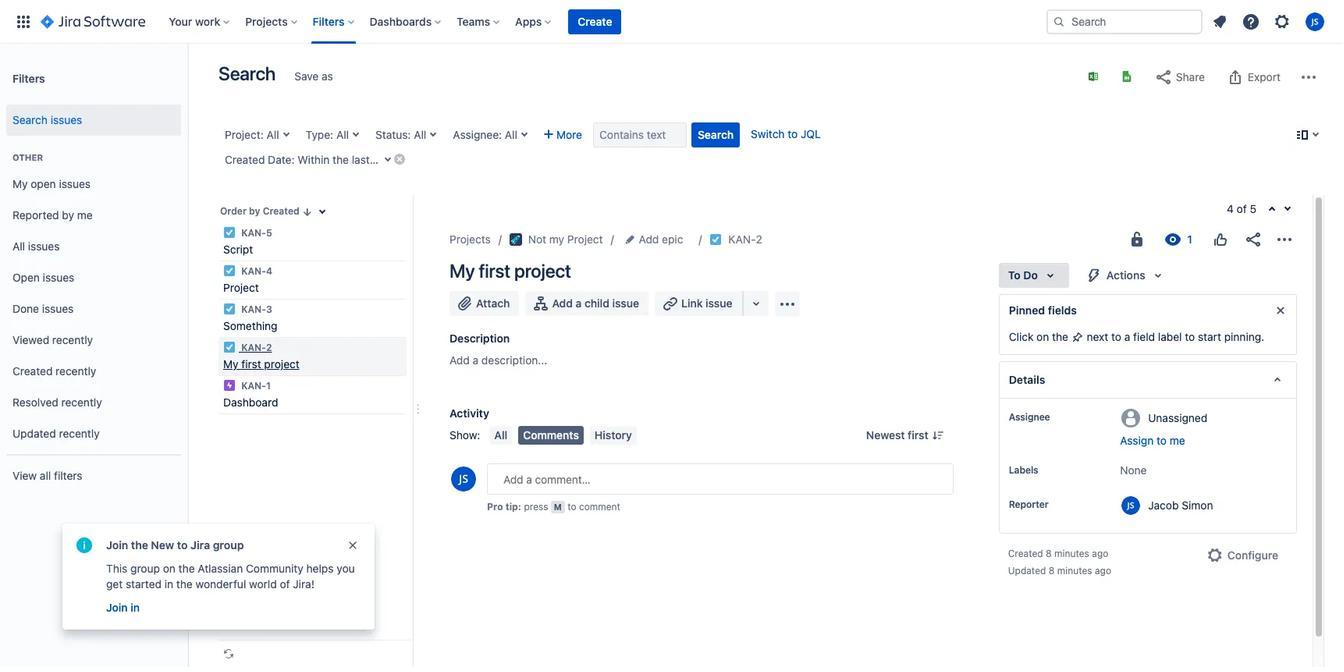 Task type: describe. For each thing, give the bounding box(es) containing it.
link issue button
[[655, 291, 744, 316]]

kan- for script
[[241, 227, 266, 239]]

my
[[550, 233, 565, 246]]

show:
[[450, 429, 481, 442]]

1 horizontal spatial group
[[213, 539, 244, 552]]

all inside button
[[495, 429, 508, 442]]

unassigned
[[1149, 411, 1208, 424]]

pinned
[[1010, 304, 1046, 317]]

task image left kan-2 link
[[710, 233, 723, 246]]

in inside the this group on the atlassian community helps you get started in the wonderful world of jira!
[[165, 578, 173, 591]]

2 horizontal spatial my
[[450, 260, 475, 282]]

viewed recently
[[12, 333, 93, 346]]

pro
[[487, 501, 503, 513]]

1 vertical spatial minutes
[[1058, 565, 1093, 577]]

info image
[[75, 536, 94, 555]]

export button
[[1219, 65, 1289, 90]]

save as button
[[287, 64, 341, 89]]

resolved
[[12, 396, 58, 409]]

share image
[[1245, 230, 1264, 249]]

projects button
[[241, 9, 303, 34]]

the left "new"
[[131, 539, 148, 552]]

2 vertical spatial 2
[[266, 342, 272, 354]]

all button
[[490, 426, 512, 445]]

me for assign to me
[[1170, 434, 1186, 447]]

the down fields
[[1053, 330, 1069, 344]]

notifications image
[[1211, 12, 1230, 31]]

done issues
[[12, 302, 74, 315]]

reported by me link
[[6, 200, 181, 231]]

projects for projects dropdown button at the left top of the page
[[245, 14, 288, 28]]

primary element
[[9, 0, 1047, 43]]

viewed recently link
[[6, 325, 181, 356]]

filters inside dropdown button
[[313, 14, 345, 28]]

more
[[557, 128, 583, 141]]

join for join in
[[106, 601, 128, 615]]

0 vertical spatial 8
[[1046, 548, 1052, 560]]

all
[[40, 469, 51, 482]]

Search field
[[1047, 9, 1203, 34]]

created for created recently
[[12, 364, 53, 378]]

2 horizontal spatial 4
[[1228, 202, 1235, 216]]

small image
[[301, 206, 314, 219]]

a for child
[[576, 297, 582, 310]]

in inside button
[[131, 601, 140, 615]]

tip:
[[506, 501, 522, 513]]

1 horizontal spatial 4
[[373, 153, 380, 166]]

1 vertical spatial 5
[[266, 227, 272, 239]]

link
[[682, 297, 703, 310]]

task image for script
[[223, 226, 236, 239]]

by for reported
[[62, 208, 74, 221]]

add epic button
[[622, 230, 688, 249]]

issues right the open
[[59, 177, 91, 190]]

task image for my first project
[[223, 341, 236, 354]]

0 horizontal spatial 4
[[266, 266, 272, 277]]

to right 'm'
[[568, 501, 577, 513]]

viewed
[[12, 333, 49, 346]]

assignee
[[1010, 412, 1051, 423]]

the left last
[[333, 153, 349, 166]]

view all filters link
[[6, 461, 181, 492]]

open issues link
[[6, 262, 181, 294]]

description...
[[482, 354, 548, 367]]

to right "next"
[[1112, 330, 1122, 344]]

all for status: all
[[414, 128, 427, 141]]

all issues link
[[6, 231, 181, 262]]

profile image of jacob simon image
[[451, 467, 476, 492]]

add a child issue
[[552, 297, 640, 310]]

search for search issues
[[12, 113, 48, 126]]

open
[[31, 177, 56, 190]]

to
[[1009, 269, 1021, 282]]

field
[[1134, 330, 1156, 344]]

0 horizontal spatial kan-2
[[239, 342, 272, 354]]

updated recently link
[[6, 419, 181, 450]]

not my project link
[[510, 230, 603, 249]]

to do button
[[999, 263, 1070, 288]]

reported
[[12, 208, 59, 221]]

by for order
[[249, 205, 260, 217]]

assign to me
[[1121, 434, 1186, 447]]

your
[[169, 14, 192, 28]]

1
[[266, 380, 271, 392]]

filters
[[54, 469, 82, 482]]

configure
[[1228, 549, 1279, 562]]

sidebar navigation image
[[170, 62, 205, 94]]

simon
[[1182, 499, 1214, 512]]

this
[[106, 562, 128, 576]]

more button
[[538, 123, 589, 148]]

resolved recently
[[12, 396, 102, 409]]

script
[[223, 243, 253, 256]]

created date: within the last 4 weeks, 2 days
[[225, 153, 454, 166]]

activity
[[450, 407, 490, 420]]

this group on the atlassian community helps you get started in the wonderful world of jira!
[[106, 562, 355, 591]]

comments
[[523, 429, 579, 442]]

press
[[524, 501, 549, 513]]

the down join the new to jira group
[[179, 562, 195, 576]]

share
[[1177, 70, 1206, 84]]

task image for something
[[223, 303, 236, 315]]

jira!
[[293, 578, 315, 591]]

actions button
[[1076, 263, 1177, 288]]

do
[[1024, 269, 1039, 282]]

search button
[[692, 123, 740, 148]]

kan-4
[[239, 266, 272, 277]]

open issues
[[12, 271, 74, 284]]

dashboards
[[370, 14, 432, 28]]

issues for open issues
[[43, 271, 74, 284]]

created recently link
[[6, 356, 181, 387]]

0 vertical spatial ago
[[1093, 548, 1109, 560]]

jira
[[191, 539, 210, 552]]

created for created 8 minutes ago updated 8 minutes ago
[[1009, 548, 1044, 560]]

epic
[[662, 233, 684, 246]]

all issues
[[12, 239, 60, 253]]

to left start
[[1186, 330, 1196, 344]]

1 horizontal spatial 2
[[421, 153, 427, 166]]

add epic
[[639, 233, 684, 246]]

open in microsoft excel image
[[1088, 70, 1100, 83]]

kan-3
[[239, 304, 272, 315]]

kan- for something
[[241, 304, 266, 315]]

my inside other group
[[12, 177, 28, 190]]

a for description...
[[473, 354, 479, 367]]

1 vertical spatial 8
[[1049, 565, 1055, 577]]

dashboard
[[223, 396, 278, 409]]

0 vertical spatial minutes
[[1055, 548, 1090, 560]]

recently for updated recently
[[59, 427, 100, 440]]

search image
[[1053, 15, 1066, 28]]

Add a comment… field
[[487, 464, 954, 495]]

1 issue from the left
[[613, 297, 640, 310]]

banner containing your work
[[0, 0, 1344, 44]]

0 vertical spatial kan-2
[[729, 233, 763, 246]]

1 vertical spatial 2
[[756, 233, 763, 246]]

join in
[[106, 601, 140, 615]]

all inside other group
[[12, 239, 25, 253]]

assign to me button
[[1121, 433, 1282, 449]]

fields
[[1049, 304, 1078, 317]]

updated inside other group
[[12, 427, 56, 440]]

order by created link
[[219, 201, 315, 220]]

project inside not my project link
[[568, 233, 603, 246]]

other group
[[6, 136, 181, 454]]

0 vertical spatial on
[[1037, 330, 1050, 344]]

search issues group
[[6, 100, 181, 141]]

link issue
[[682, 297, 733, 310]]

last
[[352, 153, 370, 166]]

Search issues using keywords text field
[[593, 123, 687, 148]]

dismiss image
[[347, 540, 359, 552]]

link web pages and more image
[[747, 294, 766, 313]]

all for assignee: all
[[505, 128, 518, 141]]

vote options: no one has voted for this issue yet. image
[[1212, 230, 1231, 249]]

on inside the this group on the atlassian community helps you get started in the wonderful world of jira!
[[163, 562, 176, 576]]

teams
[[457, 14, 491, 28]]

2 issue from the left
[[706, 297, 733, 310]]

attach button
[[450, 291, 520, 316]]

click
[[1010, 330, 1034, 344]]

join in button
[[105, 599, 141, 618]]

created 8 minutes ago updated 8 minutes ago
[[1009, 548, 1112, 577]]

issues for all issues
[[28, 239, 60, 253]]

comment
[[579, 501, 621, 513]]



Task type: locate. For each thing, give the bounding box(es) containing it.
0 horizontal spatial by
[[62, 208, 74, 221]]

projects left not my project icon
[[450, 233, 491, 246]]

1 vertical spatial on
[[163, 562, 176, 576]]

created recently
[[12, 364, 96, 378]]

a left child
[[576, 297, 582, 310]]

history button
[[590, 426, 637, 445]]

issues up open issues
[[28, 239, 60, 253]]

recently for created recently
[[56, 364, 96, 378]]

all up date:
[[267, 128, 279, 141]]

0 horizontal spatial 2
[[266, 342, 272, 354]]

all right type:
[[337, 128, 349, 141]]

1 horizontal spatial kan-2
[[729, 233, 763, 246]]

my down "projects" link
[[450, 260, 475, 282]]

1 horizontal spatial my first project
[[450, 260, 571, 282]]

2 horizontal spatial add
[[639, 233, 659, 246]]

add inside 'dropdown button'
[[639, 233, 659, 246]]

actions
[[1107, 269, 1146, 282]]

status: all
[[376, 128, 427, 141]]

1 horizontal spatial a
[[576, 297, 582, 310]]

attach
[[476, 297, 510, 310]]

0 horizontal spatial 5
[[266, 227, 272, 239]]

newest first button
[[857, 426, 954, 445]]

0 vertical spatial add
[[639, 233, 659, 246]]

my open issues link
[[6, 169, 181, 200]]

recently down 'viewed recently' link
[[56, 364, 96, 378]]

search issues link
[[6, 105, 181, 136]]

2 up "link web pages and more" image
[[756, 233, 763, 246]]

group inside the this group on the atlassian community helps you get started in the wonderful world of jira!
[[130, 562, 160, 576]]

add left epic
[[639, 233, 659, 246]]

1 horizontal spatial project
[[515, 260, 571, 282]]

1 vertical spatial add
[[552, 297, 573, 310]]

kan-2 link
[[729, 230, 763, 249]]

search for search button
[[698, 128, 734, 141]]

menu bar
[[487, 426, 640, 445]]

issue right link
[[706, 297, 733, 310]]

1 vertical spatial ago
[[1096, 565, 1112, 577]]

details element
[[999, 362, 1298, 399]]

1 horizontal spatial project
[[568, 233, 603, 246]]

join down get
[[106, 601, 128, 615]]

by right order
[[249, 205, 260, 217]]

task image down something
[[223, 341, 236, 354]]

issues inside 'link'
[[43, 271, 74, 284]]

start
[[1199, 330, 1222, 344]]

task image up script
[[223, 226, 236, 239]]

5 left previous issue 'kan-3' ( type 'k' ) image
[[1251, 202, 1257, 216]]

updated down resolved
[[12, 427, 56, 440]]

0 horizontal spatial of
[[280, 578, 290, 591]]

1 vertical spatial projects
[[450, 233, 491, 246]]

first left newest first "image"
[[908, 429, 929, 442]]

join inside button
[[106, 601, 128, 615]]

me for reported by me
[[77, 208, 93, 221]]

child
[[585, 297, 610, 310]]

to left jql
[[788, 127, 798, 141]]

settings image
[[1274, 12, 1292, 31]]

next issue 'kan-1' ( type 'j' ) image
[[1282, 203, 1295, 216]]

my left the open
[[12, 177, 28, 190]]

0 vertical spatial my
[[12, 177, 28, 190]]

teams button
[[452, 9, 506, 34]]

join for join the new to jira group
[[106, 539, 128, 552]]

add inside button
[[552, 297, 573, 310]]

8
[[1046, 548, 1052, 560], [1049, 565, 1055, 577]]

2 join from the top
[[106, 601, 128, 615]]

created down reporter
[[1009, 548, 1044, 560]]

1 horizontal spatial search
[[219, 62, 276, 84]]

0 vertical spatial group
[[213, 539, 244, 552]]

search left the switch
[[698, 128, 734, 141]]

2 vertical spatial first
[[908, 429, 929, 442]]

add for add a child issue
[[552, 297, 573, 310]]

2 vertical spatial a
[[473, 354, 479, 367]]

help image
[[1242, 12, 1261, 31]]

you
[[337, 562, 355, 576]]

project
[[568, 233, 603, 246], [223, 281, 259, 294]]

open in google sheets image
[[1121, 70, 1134, 83]]

next
[[1087, 330, 1109, 344]]

my up "epic" image
[[223, 358, 239, 371]]

first up kan-1
[[242, 358, 261, 371]]

1 vertical spatial task image
[[223, 341, 236, 354]]

2 horizontal spatial 2
[[756, 233, 763, 246]]

something
[[223, 319, 278, 333]]

4 up vote options: no one has voted for this issue yet. icon
[[1228, 202, 1235, 216]]

kan- for my first project
[[241, 342, 266, 354]]

minutes
[[1055, 548, 1090, 560], [1058, 565, 1093, 577]]

configure link
[[1197, 544, 1289, 569]]

1 vertical spatial kan-2
[[239, 342, 272, 354]]

created for created date: within the last 4 weeks, 2 days
[[225, 153, 265, 166]]

get
[[106, 578, 123, 591]]

1 horizontal spatial in
[[165, 578, 173, 591]]

done issues link
[[6, 294, 181, 325]]

search inside search button
[[698, 128, 734, 141]]

my first project down not my project icon
[[450, 260, 571, 282]]

2 down something
[[266, 342, 272, 354]]

1 vertical spatial project
[[223, 281, 259, 294]]

of left previous issue 'kan-3' ( type 'k' ) image
[[1237, 202, 1248, 216]]

task image down script
[[223, 265, 236, 277]]

of inside the this group on the atlassian community helps you get started in the wonderful world of jira!
[[280, 578, 290, 591]]

in down started
[[131, 601, 140, 615]]

a left field
[[1125, 330, 1131, 344]]

newest first
[[867, 429, 929, 442]]

dashboards button
[[365, 9, 448, 34]]

order
[[220, 205, 247, 217]]

labels
[[1010, 465, 1039, 476]]

pinning.
[[1225, 330, 1265, 344]]

a inside button
[[576, 297, 582, 310]]

projects inside projects dropdown button
[[245, 14, 288, 28]]

1 vertical spatial filters
[[12, 71, 45, 85]]

1 vertical spatial search
[[12, 113, 48, 126]]

m
[[554, 502, 562, 512]]

actions image
[[1276, 230, 1295, 249]]

1 horizontal spatial updated
[[1009, 565, 1047, 577]]

0 vertical spatial search
[[219, 62, 276, 84]]

1 horizontal spatial 5
[[1251, 202, 1257, 216]]

0 horizontal spatial projects
[[245, 14, 288, 28]]

kan- down script
[[241, 266, 266, 277]]

issues for search issues
[[51, 113, 82, 126]]

2 left days on the top left of the page
[[421, 153, 427, 166]]

4
[[373, 153, 380, 166], [1228, 202, 1235, 216], [266, 266, 272, 277]]

reporter
[[1010, 499, 1049, 511]]

filters button
[[308, 9, 360, 34]]

history
[[595, 429, 632, 442]]

updated inside created 8 minutes ago updated 8 minutes ago
[[1009, 565, 1047, 577]]

2 vertical spatial my
[[223, 358, 239, 371]]

0 horizontal spatial project
[[223, 281, 259, 294]]

1 horizontal spatial of
[[1237, 202, 1248, 216]]

task image
[[223, 226, 236, 239], [710, 233, 723, 246], [223, 303, 236, 315]]

0 horizontal spatial search
[[12, 113, 48, 126]]

kan-2 down something
[[239, 342, 272, 354]]

project down not
[[515, 260, 571, 282]]

all for type: all
[[337, 128, 349, 141]]

kan- down something
[[241, 342, 266, 354]]

1 vertical spatial group
[[130, 562, 160, 576]]

3
[[266, 304, 272, 315]]

all
[[267, 128, 279, 141], [337, 128, 349, 141], [414, 128, 427, 141], [505, 128, 518, 141], [12, 239, 25, 253], [495, 429, 508, 442]]

by inside other group
[[62, 208, 74, 221]]

reporter pin to top. only you can see pinned fields. image
[[1052, 499, 1065, 512]]

task image for project
[[223, 265, 236, 277]]

kan-2 up "link web pages and more" image
[[729, 233, 763, 246]]

recently up the created recently
[[52, 333, 93, 346]]

1 horizontal spatial projects
[[450, 233, 491, 246]]

issues up viewed recently
[[42, 302, 74, 315]]

hide message image
[[1272, 301, 1291, 320]]

all right status:
[[414, 128, 427, 141]]

not my project
[[529, 233, 603, 246]]

recently for viewed recently
[[52, 333, 93, 346]]

0 vertical spatial project
[[568, 233, 603, 246]]

0 vertical spatial first
[[479, 260, 511, 282]]

me inside other group
[[77, 208, 93, 221]]

epic image
[[223, 380, 236, 392]]

1 vertical spatial in
[[131, 601, 140, 615]]

project: all
[[225, 128, 279, 141]]

save
[[295, 70, 319, 83]]

0 vertical spatial 5
[[1251, 202, 1257, 216]]

issues up the 'my open issues'
[[51, 113, 82, 126]]

0 vertical spatial updated
[[12, 427, 56, 440]]

a down description
[[473, 354, 479, 367]]

created down 'project:'
[[225, 153, 265, 166]]

created down viewed
[[12, 364, 53, 378]]

2 horizontal spatial first
[[908, 429, 929, 442]]

1 horizontal spatial issue
[[706, 297, 733, 310]]

assignee:
[[453, 128, 502, 141]]

0 horizontal spatial project
[[264, 358, 300, 371]]

0 horizontal spatial a
[[473, 354, 479, 367]]

0 vertical spatial of
[[1237, 202, 1248, 216]]

issues inside group
[[51, 113, 82, 126]]

0 horizontal spatial updated
[[12, 427, 56, 440]]

days
[[430, 153, 454, 166]]

0 vertical spatial 4
[[373, 153, 380, 166]]

me
[[77, 208, 93, 221], [1170, 434, 1186, 447]]

1 horizontal spatial filters
[[313, 14, 345, 28]]

1 horizontal spatial first
[[479, 260, 511, 282]]

1 horizontal spatial me
[[1170, 434, 1186, 447]]

created inside created 8 minutes ago updated 8 minutes ago
[[1009, 548, 1044, 560]]

of
[[1237, 202, 1248, 216], [280, 578, 290, 591]]

comments button
[[519, 426, 584, 445]]

menu bar containing all
[[487, 426, 640, 445]]

0 vertical spatial a
[[576, 297, 582, 310]]

banner
[[0, 0, 1344, 44]]

4 of 5
[[1228, 202, 1257, 216]]

4 right last
[[373, 153, 380, 166]]

0 vertical spatial projects
[[245, 14, 288, 28]]

created left small image
[[263, 205, 300, 217]]

of down community
[[280, 578, 290, 591]]

group up started
[[130, 562, 160, 576]]

join up this
[[106, 539, 128, 552]]

kan-5
[[239, 227, 272, 239]]

1 vertical spatial project
[[264, 358, 300, 371]]

add left child
[[552, 297, 573, 310]]

community
[[246, 562, 304, 576]]

all right "show:"
[[495, 429, 508, 442]]

type: all
[[306, 128, 349, 141]]

filters up as
[[313, 14, 345, 28]]

in right started
[[165, 578, 173, 591]]

0 horizontal spatial in
[[131, 601, 140, 615]]

to inside button
[[1157, 434, 1168, 447]]

to right assign
[[1157, 434, 1168, 447]]

created inside created recently link
[[12, 364, 53, 378]]

2 horizontal spatial a
[[1125, 330, 1131, 344]]

kan- up dashboard
[[241, 380, 266, 392]]

pinned fields
[[1010, 304, 1078, 317]]

created inside the order by created link
[[263, 205, 300, 217]]

add down description
[[450, 354, 470, 367]]

other
[[12, 152, 43, 162]]

4 up 3
[[266, 266, 272, 277]]

my first project up kan-1
[[223, 358, 300, 371]]

project
[[515, 260, 571, 282], [264, 358, 300, 371]]

kan- left "copy link to issue" image
[[729, 233, 756, 246]]

2 vertical spatial search
[[698, 128, 734, 141]]

recently
[[52, 333, 93, 346], [56, 364, 96, 378], [61, 396, 102, 409], [59, 427, 100, 440]]

date:
[[268, 153, 295, 166]]

within
[[298, 153, 330, 166]]

apps button
[[511, 9, 558, 34]]

helps
[[307, 562, 334, 576]]

1 horizontal spatial my
[[223, 358, 239, 371]]

1 vertical spatial a
[[1125, 330, 1131, 344]]

5 down the order by created link
[[266, 227, 272, 239]]

switch to jql
[[751, 127, 821, 141]]

the left wonderful
[[176, 578, 193, 591]]

add for add a description...
[[450, 354, 470, 367]]

my open issues
[[12, 177, 91, 190]]

filters up search issues
[[12, 71, 45, 85]]

group up atlassian
[[213, 539, 244, 552]]

kan- up script
[[241, 227, 266, 239]]

kan- for project
[[241, 266, 266, 277]]

open
[[12, 271, 40, 284]]

started
[[126, 578, 162, 591]]

1 vertical spatial 4
[[1228, 202, 1235, 216]]

0 vertical spatial 2
[[421, 153, 427, 166]]

to do
[[1009, 269, 1039, 282]]

search down projects dropdown button at the left top of the page
[[219, 62, 276, 84]]

in
[[165, 578, 173, 591], [131, 601, 140, 615]]

kan- for dashboard
[[241, 380, 266, 392]]

recently down created recently link
[[61, 396, 102, 409]]

join
[[106, 539, 128, 552], [106, 601, 128, 615]]

project down 'kan-4'
[[223, 281, 259, 294]]

all up the "open"
[[12, 239, 25, 253]]

add app image
[[778, 295, 797, 314]]

1 task image from the top
[[223, 265, 236, 277]]

1 vertical spatial of
[[280, 578, 290, 591]]

0 horizontal spatial on
[[163, 562, 176, 576]]

ago
[[1093, 548, 1109, 560], [1096, 565, 1112, 577]]

me down "unassigned" on the bottom right of the page
[[1170, 434, 1186, 447]]

me inside button
[[1170, 434, 1186, 447]]

1 vertical spatial my
[[450, 260, 475, 282]]

1 horizontal spatial by
[[249, 205, 260, 217]]

all for project: all
[[267, 128, 279, 141]]

remove criteria image
[[394, 153, 406, 166]]

newest first image
[[932, 430, 945, 442]]

me down my open issues link
[[77, 208, 93, 221]]

project right 'my'
[[568, 233, 603, 246]]

switch to jql link
[[751, 127, 821, 141]]

0 horizontal spatial issue
[[613, 297, 640, 310]]

recently for resolved recently
[[61, 396, 102, 409]]

2 vertical spatial 4
[[266, 266, 272, 277]]

0 vertical spatial me
[[77, 208, 93, 221]]

add for add epic
[[639, 233, 659, 246]]

issue right child
[[613, 297, 640, 310]]

issues right the "open"
[[43, 271, 74, 284]]

share link
[[1147, 65, 1214, 90]]

add a description...
[[450, 354, 548, 367]]

projects right work
[[245, 14, 288, 28]]

filters
[[313, 14, 345, 28], [12, 71, 45, 85]]

first inside button
[[908, 429, 929, 442]]

2 vertical spatial add
[[450, 354, 470, 367]]

view
[[12, 469, 37, 482]]

created
[[225, 153, 265, 166], [263, 205, 300, 217], [12, 364, 53, 378], [1009, 548, 1044, 560]]

not
[[529, 233, 547, 246]]

copy link to issue image
[[760, 233, 772, 245]]

1 vertical spatial my first project
[[223, 358, 300, 371]]

your profile and settings image
[[1306, 12, 1325, 31]]

0 vertical spatial my first project
[[450, 260, 571, 282]]

0 horizontal spatial filters
[[12, 71, 45, 85]]

on down join the new to jira group
[[163, 562, 176, 576]]

create
[[578, 14, 613, 28]]

0 vertical spatial project
[[515, 260, 571, 282]]

switch
[[751, 127, 785, 141]]

0 vertical spatial join
[[106, 539, 128, 552]]

1 join from the top
[[106, 539, 128, 552]]

as
[[322, 70, 333, 83]]

task image
[[223, 265, 236, 277], [223, 341, 236, 354]]

to left jira
[[177, 539, 188, 552]]

0 vertical spatial in
[[165, 578, 173, 591]]

type:
[[306, 128, 334, 141]]

order by created
[[220, 205, 300, 217]]

description
[[450, 332, 510, 345]]

jql
[[801, 127, 821, 141]]

projects for "projects" link
[[450, 233, 491, 246]]

done
[[12, 302, 39, 315]]

2 horizontal spatial search
[[698, 128, 734, 141]]

work
[[195, 14, 220, 28]]

recently down resolved recently link
[[59, 427, 100, 440]]

export
[[1249, 70, 1281, 84]]

task image left kan-3
[[223, 303, 236, 315]]

search inside search issues link
[[12, 113, 48, 126]]

issues for done issues
[[42, 302, 74, 315]]

0 vertical spatial task image
[[223, 265, 236, 277]]

project up 1
[[264, 358, 300, 371]]

appswitcher icon image
[[14, 12, 33, 31]]

1 vertical spatial first
[[242, 358, 261, 371]]

on right click
[[1037, 330, 1050, 344]]

kan- up something
[[241, 304, 266, 315]]

previous issue 'kan-3' ( type 'k' ) image
[[1267, 204, 1279, 216]]

all right assignee: on the left of page
[[505, 128, 518, 141]]

by right reported
[[62, 208, 74, 221]]

0 horizontal spatial my first project
[[223, 358, 300, 371]]

0 horizontal spatial me
[[77, 208, 93, 221]]

no restrictions image
[[1128, 230, 1147, 249]]

jira software image
[[41, 12, 145, 31], [41, 12, 145, 31]]

0 vertical spatial filters
[[313, 14, 345, 28]]

2 task image from the top
[[223, 341, 236, 354]]

updated down reporter
[[1009, 565, 1047, 577]]

first up attach
[[479, 260, 511, 282]]

not my project image
[[510, 233, 522, 246]]

1 vertical spatial updated
[[1009, 565, 1047, 577]]

search up other
[[12, 113, 48, 126]]

1 vertical spatial me
[[1170, 434, 1186, 447]]



Task type: vqa. For each thing, say whether or not it's contained in the screenshot.
Dashboards dropdown button
yes



